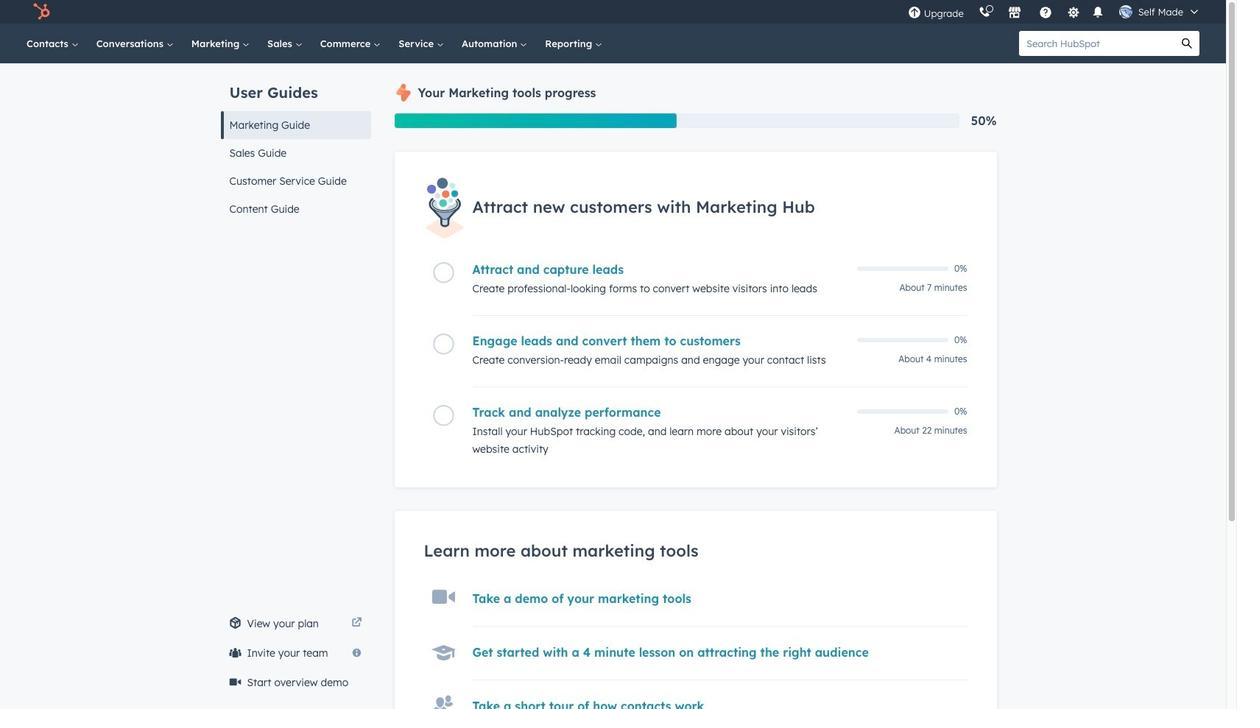 Task type: describe. For each thing, give the bounding box(es) containing it.
Search HubSpot search field
[[1019, 31, 1175, 56]]

ruby anderson image
[[1119, 5, 1132, 18]]

link opens in a new window image
[[352, 615, 362, 633]]



Task type: locate. For each thing, give the bounding box(es) containing it.
progress bar
[[394, 113, 677, 128]]

link opens in a new window image
[[352, 618, 362, 629]]

menu
[[901, 0, 1209, 24]]

user guides element
[[221, 63, 371, 223]]

marketplaces image
[[1008, 7, 1021, 20]]



Task type: vqa. For each thing, say whether or not it's contained in the screenshot.
THE YEAR at the top left
no



